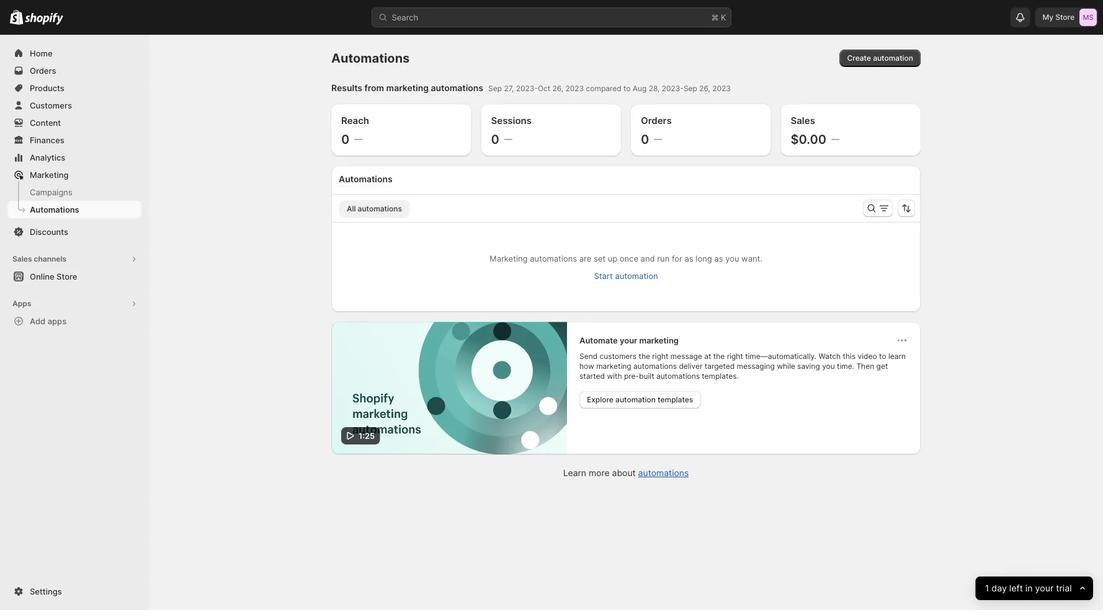 Task type: describe. For each thing, give the bounding box(es) containing it.
at
[[704, 352, 711, 361]]

0 vertical spatial automations
[[331, 51, 410, 66]]

— for sales $0.00 —
[[831, 134, 840, 144]]

create automation
[[847, 54, 913, 63]]

apps
[[12, 299, 31, 308]]

search
[[392, 12, 418, 22]]

my store image
[[1079, 9, 1097, 26]]

⌘
[[711, 12, 719, 22]]

2 26, from the left
[[699, 84, 710, 93]]

how
[[579, 362, 594, 371]]

send
[[579, 352, 598, 361]]

then
[[856, 362, 874, 371]]

templates.
[[702, 372, 739, 381]]

store for my store
[[1055, 13, 1075, 22]]

1 2023- from the left
[[516, 84, 538, 93]]

from
[[364, 83, 384, 93]]

1 sep from the left
[[488, 84, 502, 93]]

home
[[30, 48, 52, 58]]

once
[[620, 254, 638, 263]]

sessions 0 —
[[491, 115, 532, 147]]

1 horizontal spatial shopify image
[[25, 13, 63, 25]]

automations link
[[7, 201, 141, 218]]

automation for explore
[[615, 396, 656, 404]]

time.
[[837, 362, 854, 371]]

oct
[[538, 84, 550, 93]]

k
[[721, 12, 726, 22]]

analytics
[[30, 153, 65, 162]]

trial
[[1056, 583, 1072, 594]]

sales for channels
[[12, 255, 32, 264]]

campaigns link
[[7, 184, 141, 201]]

compared
[[586, 84, 621, 93]]

start
[[594, 271, 613, 281]]

results
[[331, 83, 362, 93]]

to inside send customers the right message at the right time—automatically. watch this video to learn how marketing automations deliver targeted messaging while saving you time. then get started with pre-built automations templates.
[[879, 352, 886, 361]]

start automation
[[594, 271, 658, 281]]

start automation link
[[587, 267, 665, 285]]

— for orders 0 —
[[654, 134, 662, 144]]

1 as from the left
[[685, 254, 693, 263]]

reach
[[341, 115, 369, 126]]

orders for orders
[[30, 66, 56, 75]]

you inside send customers the right message at the right time—automatically. watch this video to learn how marketing automations deliver targeted messaging while saving you time. then get started with pre-built automations templates.
[[822, 362, 835, 371]]

set
[[594, 254, 605, 263]]

marketing for marketing automations are set up once and run for as long as you want.
[[490, 254, 528, 263]]

online store link
[[7, 268, 141, 285]]

add
[[30, 316, 45, 326]]

channels
[[34, 255, 66, 264]]

automations inside button
[[358, 204, 402, 213]]

day
[[992, 583, 1007, 594]]

send customers the right message at the right time—automatically. watch this video to learn how marketing automations deliver targeted messaging while saving you time. then get started with pre-built automations templates.
[[579, 352, 906, 381]]

home link
[[7, 45, 141, 62]]

0 vertical spatial your
[[620, 336, 637, 345]]

store for online store
[[56, 272, 77, 281]]

learn more about automations
[[563, 468, 689, 478]]

customers link
[[7, 97, 141, 114]]

automations left are
[[530, 254, 577, 263]]

saving
[[797, 362, 820, 371]]

marketing inside send customers the right message at the right time—automatically. watch this video to learn how marketing automations deliver targeted messaging while saving you time. then get started with pre-built automations templates.
[[596, 362, 631, 371]]

1 day left in your trial button
[[976, 577, 1093, 601]]

settings
[[30, 587, 62, 597]]

1:25 button
[[331, 322, 567, 455]]

27,
[[504, 84, 514, 93]]

marketing for from
[[386, 83, 429, 93]]

settings link
[[7, 583, 141, 601]]

products
[[30, 83, 64, 93]]

sales channels
[[12, 255, 66, 264]]

orders link
[[7, 62, 141, 79]]

2 as from the left
[[714, 254, 723, 263]]

up
[[608, 254, 617, 263]]

— for sessions 0 —
[[504, 134, 512, 144]]

— for reach 0 —
[[354, 134, 363, 144]]

0 for orders 0 —
[[641, 132, 649, 147]]

sessions
[[491, 115, 532, 126]]

analytics link
[[7, 149, 141, 166]]

automations up built
[[633, 362, 677, 371]]

marketing for marketing
[[30, 170, 69, 180]]

all automations
[[347, 204, 402, 213]]

about
[[612, 468, 636, 478]]

long
[[696, 254, 712, 263]]

apps
[[48, 316, 66, 326]]

discounts
[[30, 227, 68, 237]]

explore automation templates
[[587, 396, 693, 404]]

1 26, from the left
[[552, 84, 563, 93]]

create automation link
[[840, 50, 921, 67]]

0 horizontal spatial shopify image
[[10, 10, 23, 25]]

automations link
[[638, 468, 689, 478]]

watch
[[819, 352, 841, 361]]

while
[[777, 362, 795, 371]]

1
[[985, 583, 989, 594]]

and
[[641, 254, 655, 263]]

campaigns
[[30, 187, 72, 197]]

reach 0 —
[[341, 115, 369, 147]]



Task type: vqa. For each thing, say whether or not it's contained in the screenshot.
"All"
yes



Task type: locate. For each thing, give the bounding box(es) containing it.
2 vertical spatial marketing
[[596, 362, 631, 371]]

1 horizontal spatial marketing
[[596, 362, 631, 371]]

0 horizontal spatial to
[[624, 84, 631, 93]]

1 horizontal spatial as
[[714, 254, 723, 263]]

content link
[[7, 114, 141, 132]]

1 horizontal spatial right
[[727, 352, 743, 361]]

1 horizontal spatial your
[[1035, 583, 1054, 594]]

sep left 27,
[[488, 84, 502, 93]]

automation for create
[[873, 54, 913, 63]]

products link
[[7, 79, 141, 97]]

automation right create
[[873, 54, 913, 63]]

for
[[672, 254, 682, 263]]

1 vertical spatial automations
[[339, 174, 393, 185]]

right up targeted
[[727, 352, 743, 361]]

2 horizontal spatial marketing
[[639, 336, 679, 345]]

add apps button
[[7, 313, 141, 330]]

1 — from the left
[[354, 134, 363, 144]]

sales up online at the top left
[[12, 255, 32, 264]]

customers
[[30, 101, 72, 110]]

marketing
[[386, 83, 429, 93], [639, 336, 679, 345], [596, 362, 631, 371]]

1 horizontal spatial 26,
[[699, 84, 710, 93]]

your
[[620, 336, 637, 345], [1035, 583, 1054, 594]]

automations down campaigns
[[30, 205, 79, 214]]

— inside reach 0 —
[[354, 134, 363, 144]]

0 horizontal spatial right
[[652, 352, 668, 361]]

⌘ k
[[711, 12, 726, 22]]

1 horizontal spatial sales
[[791, 115, 815, 126]]

online store
[[30, 272, 77, 281]]

— down sessions
[[504, 134, 512, 144]]

in
[[1026, 583, 1033, 594]]

sep right 28,
[[684, 84, 697, 93]]

0 vertical spatial marketing
[[30, 170, 69, 180]]

you left want. at the top right of the page
[[725, 254, 739, 263]]

your up customers
[[620, 336, 637, 345]]

0 horizontal spatial as
[[685, 254, 693, 263]]

1 horizontal spatial orders
[[641, 115, 672, 126]]

2 vertical spatial automation
[[615, 396, 656, 404]]

explore automation templates link
[[579, 391, 701, 409]]

1 horizontal spatial 2023-
[[662, 84, 684, 93]]

2 0 from the left
[[491, 132, 499, 147]]

marketing automations are set up once and run for as long as you want.
[[490, 254, 762, 263]]

0 vertical spatial store
[[1055, 13, 1075, 22]]

1 horizontal spatial 2023
[[712, 84, 731, 93]]

0 down sessions
[[491, 132, 499, 147]]

targeted
[[705, 362, 735, 371]]

1 horizontal spatial 0
[[491, 132, 499, 147]]

sales inside sales $0.00 —
[[791, 115, 815, 126]]

automation for start
[[615, 271, 658, 281]]

store down sales channels button
[[56, 272, 77, 281]]

0 for reach 0 —
[[341, 132, 349, 147]]

— inside sessions 0 —
[[504, 134, 512, 144]]

orders inside orders link
[[30, 66, 56, 75]]

automate
[[579, 336, 618, 345]]

marketing right from on the left of the page
[[386, 83, 429, 93]]

automations up all automations
[[339, 174, 393, 185]]

1 horizontal spatial store
[[1055, 13, 1075, 22]]

1 2023 from the left
[[566, 84, 584, 93]]

1 vertical spatial marketing
[[490, 254, 528, 263]]

0 vertical spatial marketing
[[386, 83, 429, 93]]

— down 28,
[[654, 134, 662, 144]]

1:25
[[359, 431, 375, 441]]

1 vertical spatial store
[[56, 272, 77, 281]]

1 vertical spatial you
[[822, 362, 835, 371]]

finances link
[[7, 132, 141, 149]]

marketing for your
[[639, 336, 679, 345]]

sales channels button
[[7, 251, 141, 268]]

sales inside button
[[12, 255, 32, 264]]

orders down 28,
[[641, 115, 672, 126]]

automation inside the start automation link
[[615, 271, 658, 281]]

to inside results from marketing automations sep 27, 2023-oct 26, 2023 compared to aug 28, 2023-sep 26, 2023
[[624, 84, 631, 93]]

started
[[579, 372, 605, 381]]

to left aug
[[624, 84, 631, 93]]

3 — from the left
[[654, 134, 662, 144]]

0 down aug
[[641, 132, 649, 147]]

0 horizontal spatial 2023
[[566, 84, 584, 93]]

1 0 from the left
[[341, 132, 349, 147]]

your right in
[[1035, 583, 1054, 594]]

sales up $0.00
[[791, 115, 815, 126]]

0 horizontal spatial store
[[56, 272, 77, 281]]

finances
[[30, 135, 64, 145]]

automations left 27,
[[431, 83, 483, 93]]

run
[[657, 254, 670, 263]]

1 vertical spatial marketing
[[639, 336, 679, 345]]

marketing up message
[[639, 336, 679, 345]]

$0.00
[[791, 132, 826, 147]]

explore
[[587, 396, 614, 404]]

2 vertical spatial automations
[[30, 205, 79, 214]]

get
[[876, 362, 888, 371]]

4 — from the left
[[831, 134, 840, 144]]

automation inside "create automation" link
[[873, 54, 913, 63]]

0
[[341, 132, 349, 147], [491, 132, 499, 147], [641, 132, 649, 147]]

1 day left in your trial
[[985, 583, 1072, 594]]

0 horizontal spatial sales
[[12, 255, 32, 264]]

automations right all
[[358, 204, 402, 213]]

0 vertical spatial sales
[[791, 115, 815, 126]]

results from marketing automations sep 27, 2023-oct 26, 2023 compared to aug 28, 2023-sep 26, 2023
[[331, 83, 731, 93]]

2 sep from the left
[[684, 84, 697, 93]]

you down 'watch'
[[822, 362, 835, 371]]

sales $0.00 —
[[791, 115, 840, 147]]

automation inside 'explore automation templates' link
[[615, 396, 656, 404]]

0 horizontal spatial the
[[639, 352, 650, 361]]

1 horizontal spatial to
[[879, 352, 886, 361]]

0 vertical spatial to
[[624, 84, 631, 93]]

sales for $0.00
[[791, 115, 815, 126]]

right
[[652, 352, 668, 361], [727, 352, 743, 361]]

0 for sessions 0 —
[[491, 132, 499, 147]]

2 the from the left
[[713, 352, 725, 361]]

0 horizontal spatial orders
[[30, 66, 56, 75]]

— right $0.00
[[831, 134, 840, 144]]

0 horizontal spatial you
[[725, 254, 739, 263]]

store right my
[[1055, 13, 1075, 22]]

0 horizontal spatial sep
[[488, 84, 502, 93]]

1 vertical spatial automation
[[615, 271, 658, 281]]

automate your marketing
[[579, 336, 679, 345]]

26, right 28,
[[699, 84, 710, 93]]

online store button
[[0, 268, 149, 285]]

0 vertical spatial orders
[[30, 66, 56, 75]]

as right for
[[685, 254, 693, 263]]

automations
[[431, 83, 483, 93], [358, 204, 402, 213], [530, 254, 577, 263], [633, 362, 677, 371], [656, 372, 700, 381], [638, 468, 689, 478]]

2 2023- from the left
[[662, 84, 684, 93]]

0 inside sessions 0 —
[[491, 132, 499, 147]]

more
[[589, 468, 610, 478]]

all
[[347, 204, 356, 213]]

are
[[579, 254, 591, 263]]

built
[[639, 372, 654, 381]]

automations
[[331, 51, 410, 66], [339, 174, 393, 185], [30, 205, 79, 214]]

1 horizontal spatial the
[[713, 352, 725, 361]]

1 the from the left
[[639, 352, 650, 361]]

0 inside reach 0 —
[[341, 132, 349, 147]]

2023-
[[516, 84, 538, 93], [662, 84, 684, 93]]

1 vertical spatial to
[[879, 352, 886, 361]]

—
[[354, 134, 363, 144], [504, 134, 512, 144], [654, 134, 662, 144], [831, 134, 840, 144]]

2 right from the left
[[727, 352, 743, 361]]

the up built
[[639, 352, 650, 361]]

1 vertical spatial sales
[[12, 255, 32, 264]]

all automations button
[[339, 200, 409, 218]]

apps button
[[7, 295, 141, 313]]

0 horizontal spatial marketing
[[386, 83, 429, 93]]

this
[[843, 352, 856, 361]]

video
[[858, 352, 877, 361]]

0 vertical spatial automation
[[873, 54, 913, 63]]

1 vertical spatial orders
[[641, 115, 672, 126]]

automations right about
[[638, 468, 689, 478]]

automation down the once
[[615, 271, 658, 281]]

with
[[607, 372, 622, 381]]

the up targeted
[[713, 352, 725, 361]]

customers
[[600, 352, 637, 361]]

orders for orders 0 —
[[641, 115, 672, 126]]

0 horizontal spatial 0
[[341, 132, 349, 147]]

0 inside the orders 0 —
[[641, 132, 649, 147]]

marketing up with
[[596, 362, 631, 371]]

want.
[[741, 254, 762, 263]]

orders 0 —
[[641, 115, 672, 147]]

1 vertical spatial your
[[1035, 583, 1054, 594]]

as right long
[[714, 254, 723, 263]]

26,
[[552, 84, 563, 93], [699, 84, 710, 93]]

1 horizontal spatial you
[[822, 362, 835, 371]]

— inside the orders 0 —
[[654, 134, 662, 144]]

3 0 from the left
[[641, 132, 649, 147]]

2023- right 28,
[[662, 84, 684, 93]]

aug
[[633, 84, 647, 93]]

automation down pre-
[[615, 396, 656, 404]]

26, right the "oct"
[[552, 84, 563, 93]]

orders down home
[[30, 66, 56, 75]]

2 2023 from the left
[[712, 84, 731, 93]]

you
[[725, 254, 739, 263], [822, 362, 835, 371]]

2 — from the left
[[504, 134, 512, 144]]

1 horizontal spatial marketing
[[490, 254, 528, 263]]

2 horizontal spatial 0
[[641, 132, 649, 147]]

0 horizontal spatial your
[[620, 336, 637, 345]]

0 down reach
[[341, 132, 349, 147]]

1 horizontal spatial sep
[[684, 84, 697, 93]]

0 horizontal spatial 26,
[[552, 84, 563, 93]]

store inside button
[[56, 272, 77, 281]]

automations up from on the left of the page
[[331, 51, 410, 66]]

right up built
[[652, 352, 668, 361]]

shopify image
[[10, 10, 23, 25], [25, 13, 63, 25]]

add apps
[[30, 316, 66, 326]]

automation
[[873, 54, 913, 63], [615, 271, 658, 281], [615, 396, 656, 404]]

time—automatically.
[[745, 352, 817, 361]]

automations down deliver
[[656, 372, 700, 381]]

messaging
[[737, 362, 775, 371]]

2023
[[566, 84, 584, 93], [712, 84, 731, 93]]

content
[[30, 118, 61, 127]]

marketing link
[[7, 166, 141, 184]]

— down reach
[[354, 134, 363, 144]]

— inside sales $0.00 —
[[831, 134, 840, 144]]

templates
[[658, 396, 693, 404]]

left
[[1009, 583, 1023, 594]]

1 right from the left
[[652, 352, 668, 361]]

learn
[[563, 468, 586, 478]]

deliver
[[679, 362, 703, 371]]

your inside 'dropdown button'
[[1035, 583, 1054, 594]]

0 vertical spatial you
[[725, 254, 739, 263]]

learn
[[888, 352, 906, 361]]

2023- right 27,
[[516, 84, 538, 93]]

0 horizontal spatial marketing
[[30, 170, 69, 180]]

to up get at right bottom
[[879, 352, 886, 361]]

0 horizontal spatial 2023-
[[516, 84, 538, 93]]



